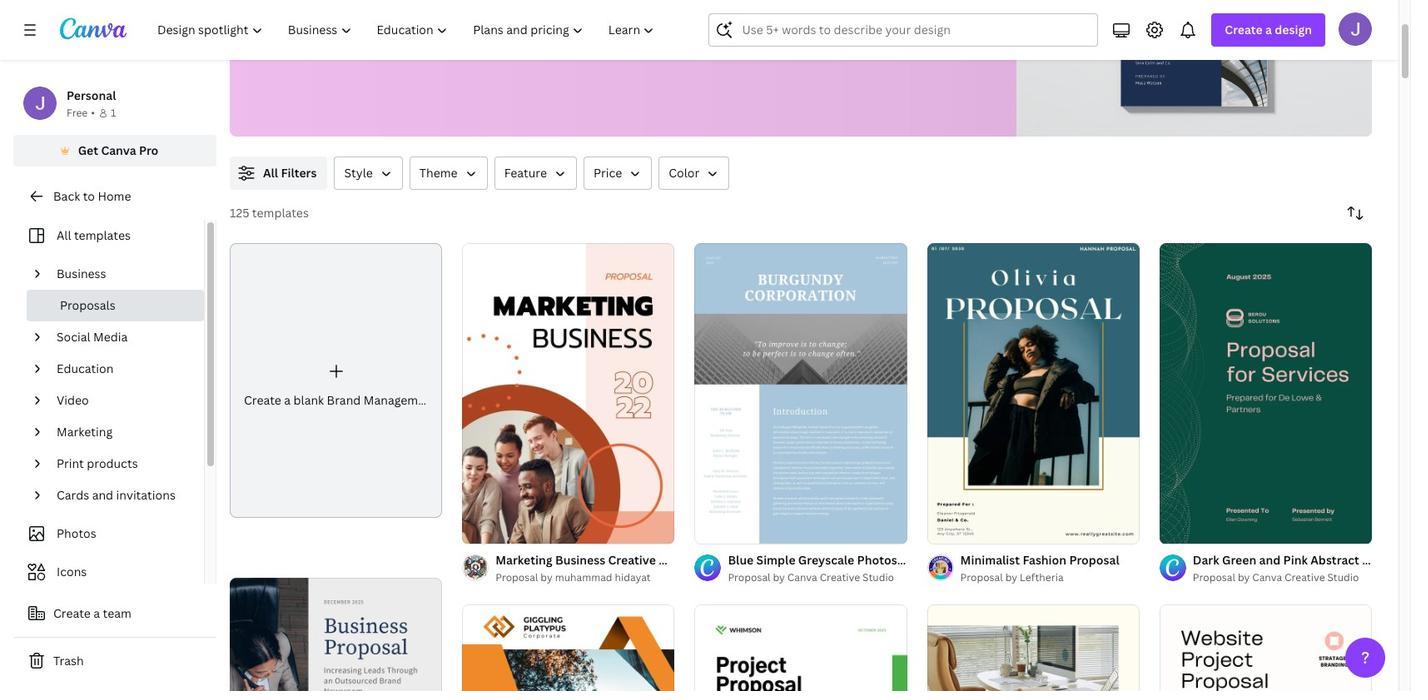 Task type: describe. For each thing, give the bounding box(es) containing it.
social media
[[57, 329, 128, 345]]

create a blank brand management proposal link
[[230, 243, 490, 518]]

1 for dark
[[1172, 524, 1177, 536]]

style button
[[334, 157, 403, 190]]

and inside cards and invitations link
[[92, 487, 113, 503]]

125
[[230, 205, 249, 221]]

convince
[[257, 7, 317, 26]]

design
[[1275, 22, 1313, 37]]

hidayat
[[615, 571, 651, 585]]

create a team button
[[13, 597, 217, 630]]

marketing link
[[50, 416, 194, 448]]

1 of 6 link
[[927, 243, 1140, 544]]

proposals
[[60, 297, 116, 313]]

business inside marketing business creative pink and orange proposal proposal by muhammad hidayat
[[556, 552, 606, 568]]

create a blank brand management proposal element
[[230, 243, 490, 518]]

all for all filters
[[263, 165, 278, 181]]

5
[[493, 524, 498, 536]]

get canva pro button
[[13, 135, 217, 167]]

price button
[[584, 157, 652, 190]]

by inside minimalist fashion proposal proposal by leftheria
[[1006, 571, 1018, 585]]

studio inside the dark green and pink abstract tech gen proposal by canva creative studio
[[1328, 571, 1360, 585]]

icons link
[[23, 556, 194, 588]]

photos inside blue simple greyscale photos marketing proposal proposal by canva creative studio
[[857, 552, 898, 568]]

up
[[443, 7, 460, 26]]

all templates link
[[23, 220, 194, 252]]

cream and orange simple corporate (light) marketing proposal proposal image
[[927, 605, 1140, 691]]

team
[[103, 605, 132, 621]]

objectives
[[567, 29, 634, 47]]

education link
[[50, 353, 194, 385]]

print products
[[57, 456, 138, 471]]

dark green and pink abstract tech gen link
[[1193, 551, 1412, 570]]

10
[[1190, 524, 1201, 536]]

promotions
[[497, 7, 571, 26]]

business link
[[50, 258, 194, 290]]

all for all templates
[[57, 227, 71, 243]]

convince your client to level up their promotions by presenting a beautiful proposal. find a brand management proposal template that matches your vision and objectives from canva's gallery of stunning designs.
[[257, 7, 969, 47]]

yellow modern corporate business proposal image
[[462, 605, 675, 691]]

feature
[[504, 165, 547, 181]]

proposal right fashion
[[1070, 552, 1120, 568]]

business inside business 'link'
[[57, 266, 106, 282]]

free •
[[67, 106, 95, 120]]

icons
[[57, 564, 87, 580]]

trash link
[[13, 645, 217, 678]]

muhammad
[[555, 571, 613, 585]]

minimalist fashion proposal link
[[961, 551, 1120, 570]]

jacob simon image
[[1339, 12, 1373, 46]]

photos link
[[23, 518, 194, 550]]

media
[[93, 329, 128, 345]]

blue
[[728, 552, 754, 568]]

theme button
[[410, 157, 488, 190]]

by for canva
[[1238, 571, 1250, 585]]

orange
[[710, 552, 751, 568]]

blue simple greyscale photos marketing proposal link
[[728, 551, 1010, 570]]

creative inside the dark green and pink abstract tech gen proposal by canva creative studio
[[1285, 571, 1326, 585]]

back to home link
[[13, 180, 217, 213]]

social
[[57, 329, 90, 345]]

canva inside button
[[101, 142, 136, 158]]

1 right •
[[111, 106, 116, 120]]

by inside blue simple greyscale photos marketing proposal proposal by canva creative studio
[[773, 571, 785, 585]]

templates for 125 templates
[[252, 205, 309, 221]]

vision
[[499, 29, 537, 47]]

of for marketing business creative pink and orange proposal
[[481, 524, 490, 536]]

proposal down '5'
[[496, 571, 538, 585]]

marketing inside blue simple greyscale photos marketing proposal proposal by canva creative studio
[[900, 552, 957, 568]]

Search search field
[[742, 14, 1088, 46]]

get
[[78, 142, 98, 158]]

of inside convince your client to level up their promotions by presenting a beautiful proposal. find a brand management proposal template that matches your vision and objectives from canva's gallery of stunning designs.
[[770, 29, 784, 47]]

a up from
[[666, 7, 673, 26]]

greyscale
[[799, 552, 855, 568]]

all filters
[[263, 165, 317, 181]]

feature button
[[494, 157, 577, 190]]

top level navigation element
[[147, 13, 669, 47]]

by for muhammad
[[541, 571, 553, 585]]

client
[[353, 7, 389, 26]]

all filters button
[[230, 157, 328, 190]]

brand
[[327, 392, 361, 408]]

create for create a blank brand management proposal
[[244, 392, 281, 408]]

price
[[594, 165, 622, 181]]

studio inside blue simple greyscale photos marketing proposal proposal by canva creative studio
[[863, 571, 895, 585]]

stunning
[[787, 29, 843, 47]]

template
[[317, 29, 375, 47]]

gen
[[1392, 552, 1412, 568]]

dark blue and gray color blocks general proposal image
[[230, 578, 442, 691]]

from
[[637, 29, 668, 47]]

and inside the dark green and pink abstract tech gen proposal by canva creative studio
[[1260, 552, 1281, 568]]

marketing business creative pink and orange proposal proposal by muhammad hidayat
[[496, 552, 804, 585]]

of for dark green and pink abstract tech gen
[[1179, 524, 1188, 536]]

1 of 10 link
[[1160, 243, 1373, 544]]

color
[[669, 165, 700, 181]]

create a design button
[[1212, 13, 1326, 47]]

Sort by button
[[1339, 197, 1373, 230]]

brand
[[844, 7, 882, 26]]

trash
[[53, 653, 84, 669]]

proposal by leftheria link
[[961, 570, 1120, 586]]

•
[[91, 106, 95, 120]]

create a team
[[53, 605, 132, 621]]

products
[[87, 456, 138, 471]]

a for create a blank brand management proposal
[[284, 392, 291, 408]]

creative inside blue simple greyscale photos marketing proposal proposal by canva creative studio
[[820, 571, 860, 585]]

create a blank brand management proposal
[[244, 392, 490, 408]]

color button
[[659, 157, 730, 190]]

templates for all templates
[[74, 227, 131, 243]]

proposal by canva creative studio link for and
[[1193, 570, 1373, 586]]

125 templates
[[230, 205, 309, 221]]

pro
[[139, 142, 159, 158]]

green
[[1223, 552, 1257, 568]]

fashion
[[1023, 552, 1067, 568]]

2 brand management proposal templates image from the left
[[1122, 0, 1268, 106]]

minimalist
[[961, 552, 1020, 568]]

marketing business creative pink and orange proposal link
[[496, 551, 804, 570]]

minimalist fashion proposal image
[[927, 243, 1140, 544]]



Task type: vqa. For each thing, say whether or not it's contained in the screenshot.
middle canva
yes



Task type: locate. For each thing, give the bounding box(es) containing it.
a left the design
[[1266, 22, 1273, 37]]

pink for creative
[[659, 552, 683, 568]]

creative
[[608, 552, 656, 568], [820, 571, 860, 585], [1285, 571, 1326, 585]]

0 vertical spatial your
[[320, 7, 349, 26]]

a inside button
[[94, 605, 100, 621]]

white and green simple corporate (light) project proposal proposal image
[[695, 605, 907, 691]]

by left muhammad
[[541, 571, 553, 585]]

by down green
[[1238, 571, 1250, 585]]

home
[[98, 188, 131, 204]]

canva left pro
[[101, 142, 136, 158]]

create left the design
[[1225, 22, 1263, 37]]

templates down "back to home"
[[74, 227, 131, 243]]

blue simple greyscale photos marketing proposal image
[[695, 243, 907, 544]]

by down simple
[[773, 571, 785, 585]]

0 vertical spatial to
[[392, 7, 406, 26]]

0 vertical spatial photos
[[57, 526, 96, 541]]

1 horizontal spatial creative
[[820, 571, 860, 585]]

1 for marketing
[[474, 524, 479, 536]]

of left "10"
[[1179, 524, 1188, 536]]

proposal by canva creative studio link for greyscale
[[728, 570, 907, 586]]

create inside button
[[53, 605, 91, 621]]

business
[[57, 266, 106, 282], [556, 552, 606, 568]]

0 horizontal spatial pink
[[659, 552, 683, 568]]

of left '5'
[[481, 524, 490, 536]]

of down proposal.
[[770, 29, 784, 47]]

1 horizontal spatial pink
[[1284, 552, 1308, 568]]

marketing inside marketing business creative pink and orange proposal proposal by muhammad hidayat
[[496, 552, 553, 568]]

marketing down '5'
[[496, 552, 553, 568]]

to
[[392, 7, 406, 26], [83, 188, 95, 204]]

management
[[364, 392, 437, 408]]

1 pink from the left
[[659, 552, 683, 568]]

all left filters
[[263, 165, 278, 181]]

1 horizontal spatial to
[[392, 7, 406, 26]]

None search field
[[709, 13, 1099, 47]]

create left blank
[[244, 392, 281, 408]]

proposal right management
[[440, 392, 490, 408]]

creative inside marketing business creative pink and orange proposal proposal by muhammad hidayat
[[608, 552, 656, 568]]

1 brand management proposal templates image from the left
[[1017, 0, 1373, 137]]

beautiful
[[677, 7, 735, 26]]

a right find
[[833, 7, 841, 26]]

studio down the abstract
[[1328, 571, 1360, 585]]

video
[[57, 392, 89, 408]]

to inside "back to home" link
[[83, 188, 95, 204]]

and down promotions
[[540, 29, 564, 47]]

1 of 5
[[474, 524, 498, 536]]

pink
[[659, 552, 683, 568], [1284, 552, 1308, 568]]

pink left the abstract
[[1284, 552, 1308, 568]]

leftheria
[[1020, 571, 1064, 585]]

creative down dark green and pink abstract tech gen link
[[1285, 571, 1326, 585]]

back to home
[[53, 188, 131, 204]]

marketing for marketing
[[57, 424, 113, 440]]

1 vertical spatial templates
[[74, 227, 131, 243]]

gallery
[[724, 29, 767, 47]]

by inside marketing business creative pink and orange proposal proposal by muhammad hidayat
[[541, 571, 553, 585]]

0 horizontal spatial create
[[53, 605, 91, 621]]

pink and orange gradient project proposal proposal image
[[1160, 605, 1373, 691]]

get canva pro
[[78, 142, 159, 158]]

by inside the dark green and pink abstract tech gen proposal by canva creative studio
[[1238, 571, 1250, 585]]

1 left "10"
[[1172, 524, 1177, 536]]

proposal down 'minimalist'
[[961, 571, 1003, 585]]

1 horizontal spatial photos
[[857, 552, 898, 568]]

and right the cards
[[92, 487, 113, 503]]

free
[[67, 106, 88, 120]]

business up proposals
[[57, 266, 106, 282]]

proposal down blue
[[728, 571, 771, 585]]

and inside marketing business creative pink and orange proposal proposal by muhammad hidayat
[[686, 552, 708, 568]]

templates inside "link"
[[74, 227, 131, 243]]

a inside dropdown button
[[1266, 22, 1273, 37]]

1 vertical spatial all
[[57, 227, 71, 243]]

and right green
[[1260, 552, 1281, 568]]

invitations
[[116, 487, 176, 503]]

blank
[[294, 392, 324, 408]]

1 vertical spatial photos
[[857, 552, 898, 568]]

blue simple greyscale photos marketing proposal proposal by canva creative studio
[[728, 552, 1010, 585]]

1 left '5'
[[474, 524, 479, 536]]

education
[[57, 361, 114, 376]]

canva's
[[671, 29, 720, 47]]

1 for minimalist
[[939, 524, 944, 536]]

0 horizontal spatial marketing
[[57, 424, 113, 440]]

1 of 5 link
[[462, 243, 675, 544]]

a for create a team
[[94, 605, 100, 621]]

print products link
[[50, 448, 194, 480]]

pink inside marketing business creative pink and orange proposal proposal by muhammad hidayat
[[659, 552, 683, 568]]

abstract
[[1311, 552, 1360, 568]]

0 horizontal spatial your
[[320, 7, 349, 26]]

create inside dropdown button
[[1225, 22, 1263, 37]]

by inside convince your client to level up their promotions by presenting a beautiful proposal. find a brand management proposal template that matches your vision and objectives from canva's gallery of stunning designs.
[[575, 7, 591, 26]]

photos down the cards
[[57, 526, 96, 541]]

1 horizontal spatial canva
[[788, 571, 818, 585]]

and inside convince your client to level up their promotions by presenting a beautiful proposal. find a brand management proposal template that matches your vision and objectives from canva's gallery of stunning designs.
[[540, 29, 564, 47]]

create for create a design
[[1225, 22, 1263, 37]]

marketing business creative pink and orange proposal image
[[462, 243, 675, 544]]

0 vertical spatial create
[[1225, 22, 1263, 37]]

0 horizontal spatial photos
[[57, 526, 96, 541]]

1 horizontal spatial templates
[[252, 205, 309, 221]]

1 horizontal spatial create
[[244, 392, 281, 408]]

filters
[[281, 165, 317, 181]]

creative down the greyscale
[[820, 571, 860, 585]]

your
[[320, 7, 349, 26], [466, 29, 495, 47]]

social media link
[[50, 321, 194, 353]]

find
[[802, 7, 830, 26]]

pink left orange
[[659, 552, 683, 568]]

2 horizontal spatial marketing
[[900, 552, 957, 568]]

0 horizontal spatial to
[[83, 188, 95, 204]]

0 horizontal spatial proposal by canva creative studio link
[[728, 570, 907, 586]]

of
[[770, 29, 784, 47], [481, 524, 490, 536], [946, 524, 955, 536], [1179, 524, 1188, 536]]

all down the back
[[57, 227, 71, 243]]

1 proposal by canva creative studio link from the left
[[728, 570, 907, 586]]

to right the back
[[83, 188, 95, 204]]

by up objectives
[[575, 7, 591, 26]]

1 vertical spatial create
[[244, 392, 281, 408]]

photos
[[57, 526, 96, 541], [857, 552, 898, 568]]

0 vertical spatial business
[[57, 266, 106, 282]]

canva
[[101, 142, 136, 158], [788, 571, 818, 585], [1253, 571, 1283, 585]]

1 vertical spatial your
[[466, 29, 495, 47]]

cards and invitations
[[57, 487, 176, 503]]

1 horizontal spatial studio
[[1328, 571, 1360, 585]]

proposal right blue
[[754, 552, 804, 568]]

your down their
[[466, 29, 495, 47]]

by for presenting
[[575, 7, 591, 26]]

0 horizontal spatial studio
[[863, 571, 895, 585]]

all inside "button"
[[263, 165, 278, 181]]

pink inside the dark green and pink abstract tech gen proposal by canva creative studio
[[1284, 552, 1308, 568]]

1 of 6
[[939, 524, 964, 536]]

all
[[263, 165, 278, 181], [57, 227, 71, 243]]

a left "team"
[[94, 605, 100, 621]]

1 vertical spatial business
[[556, 552, 606, 568]]

1 left 6
[[939, 524, 944, 536]]

designs.
[[846, 29, 898, 47]]

1 studio from the left
[[863, 571, 895, 585]]

0 horizontal spatial templates
[[74, 227, 131, 243]]

1 inside "link"
[[939, 524, 944, 536]]

back
[[53, 188, 80, 204]]

by
[[575, 7, 591, 26], [541, 571, 553, 585], [773, 571, 785, 585], [1006, 571, 1018, 585], [1238, 571, 1250, 585]]

1 horizontal spatial business
[[556, 552, 606, 568]]

marketing for marketing business creative pink and orange proposal proposal by muhammad hidayat
[[496, 552, 553, 568]]

create
[[1225, 22, 1263, 37], [244, 392, 281, 408], [53, 605, 91, 621]]

style
[[344, 165, 373, 181]]

dark green and pink abstract tech general proposal image
[[1160, 243, 1373, 544]]

studio down blue simple greyscale photos marketing proposal link
[[863, 571, 895, 585]]

by down 'minimalist'
[[1006, 571, 1018, 585]]

minimalist fashion proposal proposal by leftheria
[[961, 552, 1120, 585]]

create down "icons"
[[53, 605, 91, 621]]

1 horizontal spatial all
[[263, 165, 278, 181]]

personal
[[67, 87, 116, 103]]

level
[[409, 7, 440, 26]]

dark green and pink abstract tech gen proposal by canva creative studio
[[1193, 552, 1412, 585]]

canva inside the dark green and pink abstract tech gen proposal by canva creative studio
[[1253, 571, 1283, 585]]

photos right the greyscale
[[857, 552, 898, 568]]

brand management proposal templates image
[[1017, 0, 1373, 137], [1122, 0, 1268, 106]]

of left 6
[[946, 524, 955, 536]]

templates down all filters "button"
[[252, 205, 309, 221]]

presenting
[[594, 7, 663, 26]]

a for create a design
[[1266, 22, 1273, 37]]

all inside "link"
[[57, 227, 71, 243]]

to inside convince your client to level up their promotions by presenting a beautiful proposal. find a brand management proposal template that matches your vision and objectives from canva's gallery of stunning designs.
[[392, 7, 406, 26]]

proposal by canva creative studio link down green
[[1193, 570, 1373, 586]]

canva down green
[[1253, 571, 1283, 585]]

0 vertical spatial all
[[263, 165, 278, 181]]

of inside "link"
[[946, 524, 955, 536]]

tech
[[1363, 552, 1389, 568]]

a left blank
[[284, 392, 291, 408]]

proposal inside the dark green and pink abstract tech gen proposal by canva creative studio
[[1193, 571, 1236, 585]]

canva inside blue simple greyscale photos marketing proposal proposal by canva creative studio
[[788, 571, 818, 585]]

1 of 10
[[1172, 524, 1201, 536]]

proposal down 6
[[960, 552, 1010, 568]]

2 horizontal spatial canva
[[1253, 571, 1283, 585]]

creative up hidayat
[[608, 552, 656, 568]]

2 horizontal spatial create
[[1225, 22, 1263, 37]]

1 horizontal spatial your
[[466, 29, 495, 47]]

and left orange
[[686, 552, 708, 568]]

2 proposal by canva creative studio link from the left
[[1193, 570, 1373, 586]]

print
[[57, 456, 84, 471]]

6
[[958, 524, 964, 536]]

matches
[[408, 29, 463, 47]]

cards and invitations link
[[50, 480, 194, 511]]

proposal by muhammad hidayat link
[[496, 570, 675, 586]]

0 horizontal spatial business
[[57, 266, 106, 282]]

1 horizontal spatial proposal by canva creative studio link
[[1193, 570, 1373, 586]]

proposal down dark
[[1193, 571, 1236, 585]]

video link
[[50, 385, 194, 416]]

proposal by canva creative studio link down the greyscale
[[728, 570, 907, 586]]

1
[[111, 106, 116, 120], [474, 524, 479, 536], [939, 524, 944, 536], [1172, 524, 1177, 536]]

0 horizontal spatial canva
[[101, 142, 136, 158]]

all templates
[[57, 227, 131, 243]]

1 horizontal spatial marketing
[[496, 552, 553, 568]]

2 vertical spatial create
[[53, 605, 91, 621]]

1 vertical spatial to
[[83, 188, 95, 204]]

theme
[[420, 165, 458, 181]]

business up muhammad
[[556, 552, 606, 568]]

0 horizontal spatial creative
[[608, 552, 656, 568]]

proposal.
[[738, 7, 799, 26]]

pink for and
[[1284, 552, 1308, 568]]

0 vertical spatial templates
[[252, 205, 309, 221]]

your up the template
[[320, 7, 349, 26]]

marketing down 1 of 6
[[900, 552, 957, 568]]

marketing down video
[[57, 424, 113, 440]]

to up that
[[392, 7, 406, 26]]

create for create a team
[[53, 605, 91, 621]]

dark
[[1193, 552, 1220, 568]]

0 horizontal spatial all
[[57, 227, 71, 243]]

2 studio from the left
[[1328, 571, 1360, 585]]

2 horizontal spatial creative
[[1285, 571, 1326, 585]]

proposal by canva creative studio link
[[728, 570, 907, 586], [1193, 570, 1373, 586]]

of for minimalist fashion proposal
[[946, 524, 955, 536]]

2 pink from the left
[[1284, 552, 1308, 568]]

their
[[463, 7, 493, 26]]

create a design
[[1225, 22, 1313, 37]]

canva down the greyscale
[[788, 571, 818, 585]]



